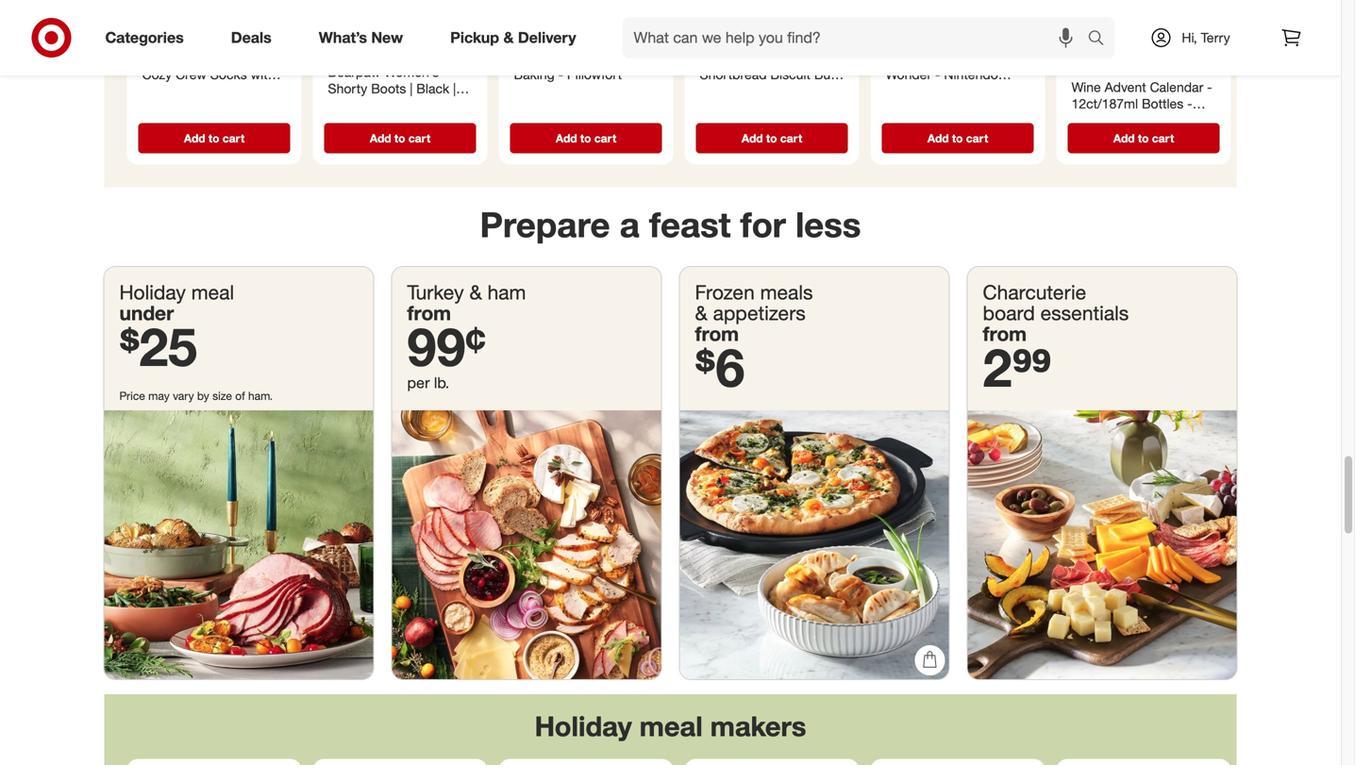 Task type: vqa. For each thing, say whether or not it's contained in the screenshot.
the 261
no



Task type: describe. For each thing, give the bounding box(es) containing it.
search
[[1079, 30, 1125, 49]]

1 | from the left
[[410, 80, 413, 97]]

a
[[620, 204, 640, 246]]

6 to from the left
[[1138, 131, 1149, 146]]

shortbread
[[700, 66, 767, 83]]

6 add to cart button from the left
[[1068, 123, 1220, 154]]

pillowfort™
[[567, 66, 629, 83]]

2 99
[[983, 335, 1052, 399]]

meals
[[760, 280, 813, 304]]

for
[[741, 204, 786, 246]]

add to cart for $3.00
[[184, 131, 245, 146]]

super
[[886, 50, 922, 66]]

99
[[1012, 335, 1052, 399]]

by
[[197, 389, 209, 403]]

add to cart button for $20.00
[[510, 123, 662, 154]]

add to cart button for $64.99
[[324, 123, 476, 154]]

super mario bros. wonder - nintendo switch
[[886, 50, 998, 99]]

$6
[[695, 335, 745, 399]]

of
[[235, 389, 245, 403]]

bros.
[[963, 50, 993, 66]]

cart for $64.99
[[408, 131, 431, 146]]

charcuterie board essentials from
[[983, 280, 1129, 346]]

ham.
[[248, 389, 273, 403]]

gift
[[1138, 61, 1154, 75]]

deals
[[231, 28, 272, 47]]

bus
[[814, 66, 837, 83]]

17.64oz
[[730, 83, 777, 99]]

wine advent calendar - 12ct/187ml bottles - jingle & mingle™
[[1072, 79, 1213, 129]]

prepare a feast for less
[[480, 204, 861, 246]]

charcuterie
[[983, 280, 1087, 304]]

wonder
[[886, 66, 932, 83]]

women's
[[384, 64, 439, 80]]

add for $3.00
[[184, 131, 205, 146]]

pickup & delivery
[[450, 28, 576, 47]]

sets
[[1157, 61, 1178, 75]]

& inside frozen meals & appetizers from
[[695, 301, 708, 325]]

- inside $20.00 kids' interactive play baking - pillowfort™
[[558, 66, 564, 83]]

biscuit
[[771, 66, 811, 83]]

add to cart button for $3.00
[[138, 123, 290, 154]]

to for $20.00
[[580, 131, 591, 146]]

scottish
[[732, 50, 780, 66]]

shorty
[[328, 80, 367, 97]]

wine inside wine advent calendar - 12ct/187ml bottles - jingle & mingle™
[[1072, 79, 1101, 95]]

size
[[328, 97, 353, 113]]

5 add from the left
[[928, 131, 949, 146]]

add for $20.00
[[556, 131, 577, 146]]

- inside the super mario bros. wonder - nintendo switch
[[935, 66, 941, 83]]

ham
[[488, 280, 526, 304]]

vary
[[173, 389, 194, 403]]

$25
[[119, 314, 197, 379]]

& inside wine advent calendar - 12ct/187ml bottles - jingle & mingle™
[[1110, 112, 1118, 129]]

meal for makers
[[640, 710, 703, 743]]

cart for $14.99
[[780, 131, 802, 146]]

appetizers
[[713, 301, 806, 325]]

m&s
[[700, 50, 728, 66]]

mingle™
[[1122, 112, 1169, 129]]

size
[[212, 389, 232, 403]]

what's new
[[319, 28, 403, 47]]

to for $14.99
[[766, 131, 777, 146]]

$3.00
[[142, 29, 174, 46]]

add for $14.99
[[742, 131, 763, 146]]

less
[[796, 204, 861, 246]]

price
[[119, 389, 145, 403]]

pickup & delivery link
[[434, 17, 600, 59]]

cart for $20.00
[[594, 131, 617, 146]]

mario
[[925, 50, 959, 66]]

switch
[[886, 83, 926, 99]]

wingle
[[1072, 61, 1106, 75]]

& inside "save 15% on jingle & wingle wine gift sets"
[[1194, 47, 1201, 61]]

delivery
[[518, 28, 576, 47]]

frozen
[[695, 280, 755, 304]]

6 add from the left
[[1114, 131, 1135, 146]]

interactive
[[547, 50, 608, 66]]

what's new link
[[303, 17, 427, 59]]

- inside $14.99 m&s scottish shortbread biscuit bus tin - 17.64oz
[[721, 83, 727, 99]]

makers
[[711, 710, 806, 743]]

on
[[1145, 47, 1158, 61]]

jingle inside wine advent calendar - 12ct/187ml bottles - jingle & mingle™
[[1072, 112, 1106, 129]]

6 add to cart from the left
[[1114, 131, 1174, 146]]

$3.00 link
[[135, 0, 294, 120]]

& inside turkey & ham from
[[470, 280, 482, 304]]

$14.99
[[700, 29, 739, 46]]

12ct/187ml
[[1072, 95, 1138, 112]]

2 | from the left
[[453, 80, 456, 97]]

from for charcuterie board essentials from
[[983, 322, 1027, 346]]

$64.99
[[328, 29, 368, 46]]



Task type: locate. For each thing, give the bounding box(es) containing it.
add to cart down mingle™
[[1114, 131, 1174, 146]]

1 add from the left
[[184, 131, 205, 146]]

0 vertical spatial wine
[[1109, 61, 1134, 75]]

0 horizontal spatial holiday
[[119, 280, 186, 304]]

from inside frozen meals & appetizers from
[[695, 322, 739, 346]]

cart for $3.00
[[223, 131, 245, 146]]

meal inside holiday meal under
[[191, 280, 234, 304]]

per
[[407, 374, 430, 392]]

&
[[504, 28, 514, 47], [1194, 47, 1201, 61], [1110, 112, 1118, 129], [470, 280, 482, 304], [695, 301, 708, 325]]

3 add to cart from the left
[[556, 131, 617, 146]]

meal inside carousel region
[[640, 710, 703, 743]]

15%
[[1119, 47, 1142, 61]]

carousel region containing holiday meal makers
[[104, 695, 1237, 765]]

1 horizontal spatial from
[[695, 322, 739, 346]]

cart down $3.00 link
[[223, 131, 245, 146]]

$20.00 kids' interactive play baking - pillowfort™
[[514, 29, 637, 83]]

meal right the under
[[191, 280, 234, 304]]

4 add from the left
[[742, 131, 763, 146]]

advent
[[1105, 79, 1147, 95]]

under
[[119, 301, 174, 325]]

to down bearpaw women's shorty boots | black  | size 7
[[394, 131, 405, 146]]

4 add to cart button from the left
[[696, 123, 848, 154]]

feast
[[649, 204, 731, 246]]

& left "$20.00"
[[504, 28, 514, 47]]

- right the wonder
[[935, 66, 941, 83]]

0 horizontal spatial from
[[407, 301, 451, 325]]

turkey
[[407, 280, 464, 304]]

5 add to cart button from the left
[[882, 123, 1034, 154]]

cart down nintendo
[[966, 131, 988, 146]]

$20.00
[[514, 29, 553, 46]]

from down frozen
[[695, 322, 739, 346]]

add to cart for $20.00
[[556, 131, 617, 146]]

1 horizontal spatial holiday
[[535, 710, 632, 743]]

bearpaw
[[328, 64, 381, 80]]

$14.99 m&s scottish shortbread biscuit bus tin - 17.64oz
[[700, 29, 837, 99]]

cart
[[223, 131, 245, 146], [408, 131, 431, 146], [594, 131, 617, 146], [780, 131, 802, 146], [966, 131, 988, 146], [1152, 131, 1174, 146]]

pickup
[[450, 28, 499, 47]]

to down nintendo
[[952, 131, 963, 146]]

hi, terry
[[1182, 29, 1230, 46]]

board
[[983, 301, 1035, 325]]

add down the pillowfort™ at the top left of the page
[[556, 131, 577, 146]]

3 cart from the left
[[594, 131, 617, 146]]

1 carousel region from the top
[[104, 0, 1237, 188]]

- right the bottles
[[1188, 95, 1193, 112]]

2 add to cart from the left
[[370, 131, 431, 146]]

add to cart down 17.64oz
[[742, 131, 802, 146]]

black
[[417, 80, 449, 97]]

2 cart from the left
[[408, 131, 431, 146]]

lb.
[[434, 374, 450, 392]]

- right the tin
[[721, 83, 727, 99]]

6 cart from the left
[[1152, 131, 1174, 146]]

to down 17.64oz
[[766, 131, 777, 146]]

cart down the pillowfort™ at the top left of the page
[[594, 131, 617, 146]]

& left mingle™
[[1110, 112, 1118, 129]]

holiday for holiday meal under
[[119, 280, 186, 304]]

to down mingle™
[[1138, 131, 1149, 146]]

categories
[[105, 28, 184, 47]]

add down boots on the left of page
[[370, 131, 391, 146]]

1 vertical spatial jingle
[[1072, 112, 1106, 129]]

0 vertical spatial jingle
[[1161, 47, 1191, 61]]

hi,
[[1182, 29, 1198, 46]]

add to cart for $14.99
[[742, 131, 802, 146]]

wine down wingle
[[1072, 79, 1101, 95]]

add to cart button down 17.64oz
[[696, 123, 848, 154]]

2 add to cart button from the left
[[324, 123, 476, 154]]

save
[[1091, 47, 1116, 61]]

new
[[371, 28, 403, 47]]

7
[[357, 97, 364, 113]]

2 horizontal spatial from
[[983, 322, 1027, 346]]

4 to from the left
[[766, 131, 777, 146]]

2
[[983, 335, 1012, 399]]

what's
[[319, 28, 367, 47]]

0 vertical spatial carousel region
[[104, 0, 1237, 188]]

to down the pillowfort™ at the top left of the page
[[580, 131, 591, 146]]

play
[[612, 50, 637, 66]]

jingle down advent at top right
[[1072, 112, 1106, 129]]

holiday inside holiday meal under
[[119, 280, 186, 304]]

terry
[[1201, 29, 1230, 46]]

cart down black on the top
[[408, 131, 431, 146]]

holiday for holiday meal makers
[[535, 710, 632, 743]]

add down $3.00 link
[[184, 131, 205, 146]]

super mario bros. wonder - nintendo switch link
[[878, 0, 1038, 120]]

add to cart down bearpaw women's shorty boots | black  | size 7
[[370, 131, 431, 146]]

add to cart button down the bottles
[[1068, 123, 1220, 154]]

cart down mingle™
[[1152, 131, 1174, 146]]

1 horizontal spatial wine
[[1109, 61, 1134, 75]]

add to cart button down bearpaw women's shorty boots | black  | size 7
[[324, 123, 476, 154]]

5 to from the left
[[952, 131, 963, 146]]

from up per lb.
[[407, 301, 451, 325]]

baking
[[514, 66, 555, 83]]

jingle inside "save 15% on jingle & wingle wine gift sets"
[[1161, 47, 1191, 61]]

wine up advent at top right
[[1109, 61, 1134, 75]]

0 vertical spatial holiday
[[119, 280, 186, 304]]

from inside turkey & ham from
[[407, 301, 451, 325]]

boots
[[371, 80, 406, 97]]

1 cart from the left
[[223, 131, 245, 146]]

carousel region containing $3.00
[[104, 0, 1237, 188]]

holiday inside carousel region
[[535, 710, 632, 743]]

& up $6
[[695, 301, 708, 325]]

to
[[209, 131, 219, 146], [394, 131, 405, 146], [580, 131, 591, 146], [766, 131, 777, 146], [952, 131, 963, 146], [1138, 131, 1149, 146]]

0 horizontal spatial jingle
[[1072, 112, 1106, 129]]

1 horizontal spatial meal
[[640, 710, 703, 743]]

$39.99
[[1072, 29, 1111, 46]]

1 horizontal spatial |
[[453, 80, 456, 97]]

essentials
[[1041, 301, 1129, 325]]

categories link
[[89, 17, 207, 59]]

& down hi,
[[1194, 47, 1201, 61]]

jingle down hi,
[[1161, 47, 1191, 61]]

meal
[[191, 280, 234, 304], [640, 710, 703, 743]]

3 add from the left
[[556, 131, 577, 146]]

1 vertical spatial meal
[[640, 710, 703, 743]]

4 cart from the left
[[780, 131, 802, 146]]

1 horizontal spatial jingle
[[1161, 47, 1191, 61]]

turkey & ham from
[[407, 280, 526, 325]]

| left black on the top
[[410, 80, 413, 97]]

kids'
[[514, 50, 543, 66]]

1 add to cart from the left
[[184, 131, 245, 146]]

What can we help you find? suggestions appear below search field
[[623, 17, 1093, 59]]

add
[[184, 131, 205, 146], [370, 131, 391, 146], [556, 131, 577, 146], [742, 131, 763, 146], [928, 131, 949, 146], [1114, 131, 1135, 146]]

add down 17.64oz
[[742, 131, 763, 146]]

meal for under
[[191, 280, 234, 304]]

0 vertical spatial meal
[[191, 280, 234, 304]]

per lb.
[[407, 374, 450, 392]]

3 add to cart button from the left
[[510, 123, 662, 154]]

0 horizontal spatial wine
[[1072, 79, 1101, 95]]

to down $3.00 link
[[209, 131, 219, 146]]

add down mingle™
[[1114, 131, 1135, 146]]

from inside charcuterie board essentials from
[[983, 322, 1027, 346]]

deals link
[[215, 17, 295, 59]]

add down the super mario bros. wonder - nintendo switch
[[928, 131, 949, 146]]

from for turkey & ham from
[[407, 301, 451, 325]]

add to cart button down nintendo
[[882, 123, 1034, 154]]

prepare
[[480, 204, 610, 246]]

2 carousel region from the top
[[104, 695, 1237, 765]]

& left ham
[[470, 280, 482, 304]]

0 horizontal spatial meal
[[191, 280, 234, 304]]

may
[[148, 389, 170, 403]]

to for $3.00
[[209, 131, 219, 146]]

5 cart from the left
[[966, 131, 988, 146]]

holiday meal under
[[119, 280, 234, 325]]

5 add to cart from the left
[[928, 131, 988, 146]]

nintendo
[[944, 66, 998, 83]]

1 add to cart button from the left
[[138, 123, 290, 154]]

bottles
[[1142, 95, 1184, 112]]

- right 'baking'
[[558, 66, 564, 83]]

1 vertical spatial holiday
[[535, 710, 632, 743]]

cart down biscuit
[[780, 131, 802, 146]]

save 15% on jingle & wingle wine gift sets
[[1072, 47, 1201, 75]]

add to cart down nintendo
[[928, 131, 988, 146]]

tin
[[700, 83, 718, 99]]

wine
[[1109, 61, 1134, 75], [1072, 79, 1101, 95]]

to for $64.99
[[394, 131, 405, 146]]

add to cart down the pillowfort™ at the top left of the page
[[556, 131, 617, 146]]

bearpaw women's shorty boots | black  | size 7
[[328, 64, 456, 113]]

frozen meals & appetizers from
[[695, 280, 813, 346]]

carousel region
[[104, 0, 1237, 188], [104, 695, 1237, 765]]

99¢
[[407, 314, 486, 379]]

add to cart
[[184, 131, 245, 146], [370, 131, 431, 146], [556, 131, 617, 146], [742, 131, 802, 146], [928, 131, 988, 146], [1114, 131, 1174, 146]]

| right black on the top
[[453, 80, 456, 97]]

meal left makers
[[640, 710, 703, 743]]

wine inside "save 15% on jingle & wingle wine gift sets"
[[1109, 61, 1134, 75]]

add to cart down $3.00 link
[[184, 131, 245, 146]]

2 to from the left
[[394, 131, 405, 146]]

add for $64.99
[[370, 131, 391, 146]]

jingle
[[1161, 47, 1191, 61], [1072, 112, 1106, 129]]

|
[[410, 80, 413, 97], [453, 80, 456, 97]]

2 add from the left
[[370, 131, 391, 146]]

- right calendar in the top of the page
[[1207, 79, 1213, 95]]

add to cart button down $3.00 link
[[138, 123, 290, 154]]

add to cart for $64.99
[[370, 131, 431, 146]]

4 add to cart from the left
[[742, 131, 802, 146]]

search button
[[1079, 17, 1125, 62]]

1 vertical spatial wine
[[1072, 79, 1101, 95]]

from
[[407, 301, 451, 325], [695, 322, 739, 346], [983, 322, 1027, 346]]

add to cart button
[[138, 123, 290, 154], [324, 123, 476, 154], [510, 123, 662, 154], [696, 123, 848, 154], [882, 123, 1034, 154], [1068, 123, 1220, 154]]

add to cart button for $14.99
[[696, 123, 848, 154]]

3 to from the left
[[580, 131, 591, 146]]

1 to from the left
[[209, 131, 219, 146]]

price may vary by size of ham.
[[119, 389, 273, 403]]

add to cart button down the pillowfort™ at the top left of the page
[[510, 123, 662, 154]]

0 horizontal spatial |
[[410, 80, 413, 97]]

1 vertical spatial carousel region
[[104, 695, 1237, 765]]

holiday meal makers
[[535, 710, 806, 743]]

from down "charcuterie"
[[983, 322, 1027, 346]]



